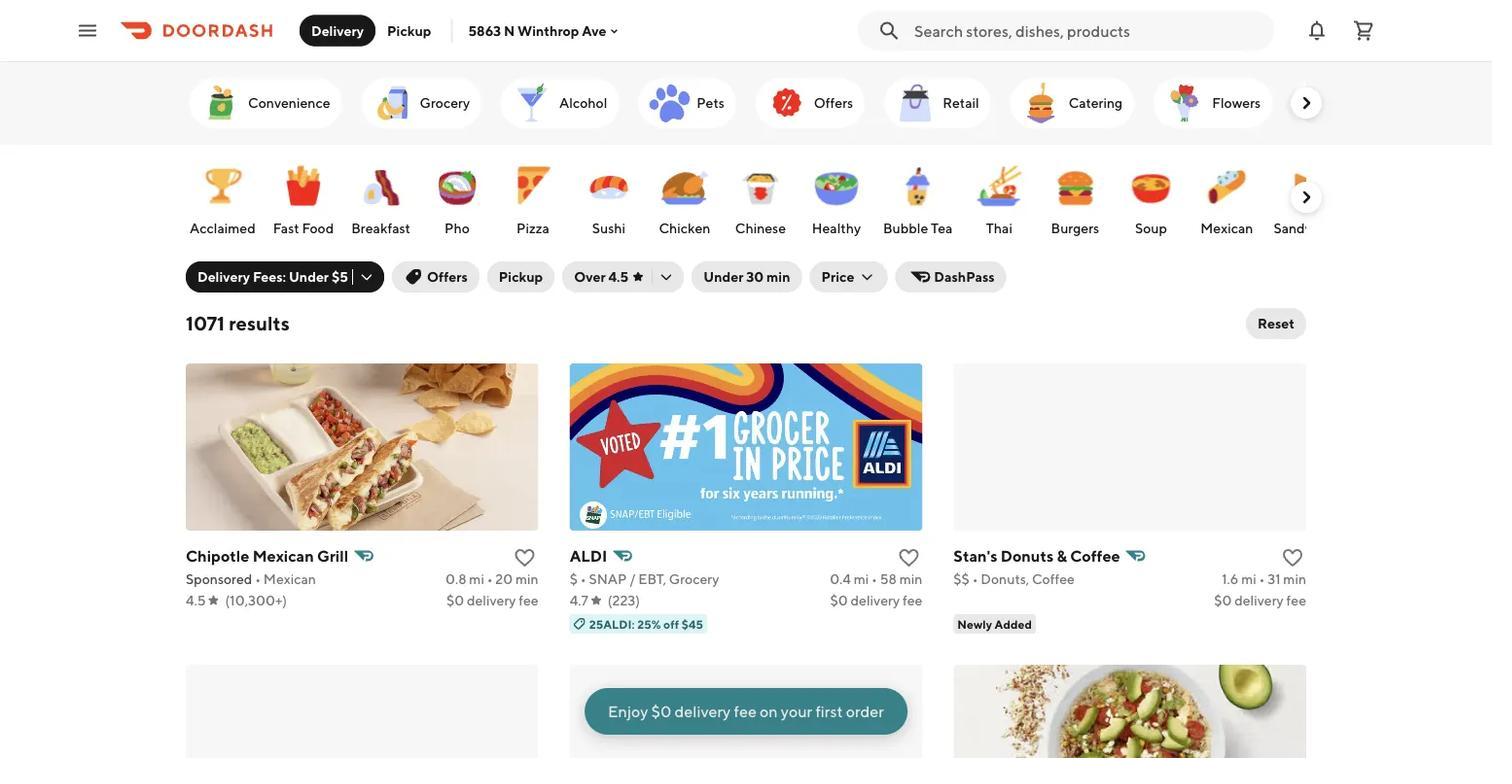 Task type: describe. For each thing, give the bounding box(es) containing it.
notification bell image
[[1306, 19, 1329, 42]]

Store search: begin typing to search for stores available on DoorDash text field
[[915, 20, 1263, 41]]

delivery button
[[300, 15, 376, 46]]

convenience link
[[190, 78, 342, 128]]

1071 results
[[186, 312, 290, 335]]

dashpass button
[[895, 262, 1007, 293]]

delivery down 0.8 mi • 20 min at bottom left
[[467, 593, 516, 609]]

30
[[746, 269, 764, 285]]

1071
[[186, 312, 225, 335]]

catering link
[[1010, 78, 1135, 128]]

1 under from the left
[[289, 269, 329, 285]]

under 30 min
[[704, 269, 790, 285]]

$45
[[682, 618, 703, 631]]

grocery link
[[361, 78, 482, 128]]

5 • from the left
[[973, 572, 978, 588]]

1 vertical spatial mexican
[[253, 547, 314, 566]]

under inside button
[[704, 269, 744, 285]]

coffee for stan's donuts & coffee
[[1070, 547, 1120, 566]]

$
[[570, 572, 578, 588]]

stan's donuts & coffee
[[954, 547, 1120, 566]]

pickup for pickup button to the top
[[387, 22, 431, 38]]

breakfast
[[351, 220, 410, 236]]

min for aldi
[[900, 572, 923, 588]]

flowers
[[1212, 95, 1261, 111]]

catering image
[[1018, 80, 1065, 126]]

on
[[760, 703, 778, 721]]

enjoy
[[608, 703, 648, 721]]

over
[[574, 269, 606, 285]]

chinese
[[735, 220, 786, 236]]

0 vertical spatial pickup button
[[376, 15, 443, 46]]

20
[[496, 572, 513, 588]]

your
[[781, 703, 813, 721]]

min inside button
[[767, 269, 790, 285]]

pho
[[445, 220, 470, 236]]

$​0 for chipotle mexican grill
[[446, 593, 464, 609]]

retail image
[[892, 80, 939, 126]]

0 items, open order cart image
[[1352, 19, 1376, 42]]

soup
[[1135, 220, 1167, 236]]

2 next button of carousel image from the top
[[1297, 188, 1316, 207]]

25%
[[637, 618, 661, 631]]

fast
[[273, 220, 299, 236]]

1.6 mi • 31 min
[[1222, 572, 1307, 588]]

over 4.5 button
[[562, 262, 684, 293]]

fee down 0.4 mi • 58 min
[[903, 593, 923, 609]]

off
[[664, 618, 679, 631]]

click to add this store to your saved list image for chipotle mexican grill
[[513, 547, 537, 570]]

enjoy $0 delivery fee on your first order
[[608, 703, 884, 721]]

mi for donuts
[[1242, 572, 1257, 588]]

$​0 for aldi
[[830, 593, 848, 609]]

fee left on
[[734, 703, 757, 721]]

acclaimed link
[[186, 153, 259, 242]]

thai
[[986, 220, 1013, 236]]

sponsored • mexican
[[186, 572, 316, 588]]

1 vertical spatial grocery
[[669, 572, 719, 588]]

bubble
[[883, 220, 928, 236]]

fee down 0.8 mi • 20 min at bottom left
[[519, 593, 539, 609]]

click to add this store to your saved list image for aldi
[[897, 547, 921, 570]]

$​0 inside $​0 delivery fee newly added
[[1214, 593, 1232, 609]]

delivery for delivery
[[311, 22, 364, 38]]

1.6
[[1222, 572, 1239, 588]]

0 vertical spatial grocery
[[420, 95, 470, 111]]

convenience image
[[197, 80, 244, 126]]

flowers link
[[1154, 78, 1273, 128]]

chicken
[[659, 220, 711, 236]]

delivery fees: under $5
[[197, 269, 348, 285]]

click to add this store to your saved list image
[[1281, 547, 1305, 570]]

results
[[229, 312, 290, 335]]

sandwiches
[[1274, 220, 1348, 236]]

25aldi:
[[589, 618, 635, 631]]

under 30 min button
[[692, 262, 802, 293]]

fast food
[[273, 220, 334, 236]]

winthrop
[[518, 23, 579, 39]]

donuts,
[[981, 572, 1029, 588]]

pickup for the right pickup button
[[499, 269, 543, 285]]

/
[[630, 572, 636, 588]]

$​0 delivery fee for aldi
[[830, 593, 923, 609]]

delivery for delivery fees: under $5
[[197, 269, 250, 285]]

bubble tea
[[883, 220, 953, 236]]

grocery image
[[369, 80, 416, 126]]

retail
[[943, 95, 979, 111]]

first
[[816, 703, 843, 721]]

$$ • donuts, coffee
[[954, 572, 1075, 588]]

alcohol link
[[501, 78, 619, 128]]

pets
[[697, 95, 725, 111]]

offers inside 'link'
[[814, 95, 853, 111]]



Task type: locate. For each thing, give the bounding box(es) containing it.
stan's
[[954, 547, 998, 566]]

1 horizontal spatial mi
[[854, 572, 869, 588]]

mi for mexican
[[469, 572, 484, 588]]

(10,300+)
[[225, 593, 287, 609]]

$​0 delivery fee for chipotle mexican grill
[[446, 593, 539, 609]]

tea
[[931, 220, 953, 236]]

chipotle
[[186, 547, 249, 566]]

delivery up convenience
[[311, 22, 364, 38]]

4.7
[[570, 593, 588, 609]]

2 vertical spatial mexican
[[264, 572, 316, 588]]

1 horizontal spatial delivery
[[311, 22, 364, 38]]

offers right offers "icon"
[[814, 95, 853, 111]]

next button of carousel image
[[1297, 93, 1316, 113], [1297, 188, 1316, 207]]

0 vertical spatial mexican
[[1201, 220, 1253, 236]]

1 $​0 from the left
[[446, 593, 464, 609]]

0.8 mi • 20 min
[[446, 572, 539, 588]]

offers inside button
[[427, 269, 468, 285]]

0 vertical spatial pickup
[[387, 22, 431, 38]]

1 vertical spatial delivery
[[197, 269, 250, 285]]

alcohol image
[[509, 80, 556, 126]]

0 horizontal spatial pickup
[[387, 22, 431, 38]]

click to add this store to your saved list image up 0.4 mi • 58 min
[[897, 547, 921, 570]]

pickup button down pizza
[[487, 262, 555, 293]]

&
[[1057, 547, 1067, 566]]

pets link
[[639, 78, 736, 128]]

min for chipotle mexican grill
[[516, 572, 539, 588]]

offers button
[[392, 262, 479, 293]]

4.5 down sponsored at the bottom left
[[186, 593, 206, 609]]

delivery down 0.4 mi • 58 min
[[851, 593, 900, 609]]

2 $​0 from the left
[[830, 593, 848, 609]]

donuts
[[1001, 547, 1054, 566]]

beauty image
[[1300, 80, 1347, 126]]

offers image
[[764, 80, 810, 126]]

offers link
[[756, 78, 865, 128]]

0 horizontal spatial $​0 delivery fee
[[446, 593, 539, 609]]

added
[[995, 618, 1032, 631]]

newly
[[958, 618, 992, 631]]

fee inside $​0 delivery fee newly added
[[1287, 593, 1307, 609]]

reset
[[1258, 316, 1295, 332]]

pickup right delivery "button"
[[387, 22, 431, 38]]

next button of carousel image up sandwiches
[[1297, 188, 1316, 207]]

delivery
[[467, 593, 516, 609], [851, 593, 900, 609], [1235, 593, 1284, 609], [675, 703, 731, 721]]

1 mi from the left
[[469, 572, 484, 588]]

min right 31
[[1284, 572, 1307, 588]]

reset button
[[1246, 308, 1307, 340]]

• right $
[[581, 572, 586, 588]]

retail link
[[885, 78, 991, 128]]

3 • from the left
[[581, 572, 586, 588]]

2 $​0 delivery fee from the left
[[830, 593, 923, 609]]

1 horizontal spatial pickup
[[499, 269, 543, 285]]

• up (10,300+)
[[255, 572, 261, 588]]

1 vertical spatial next button of carousel image
[[1297, 188, 1316, 207]]

convenience
[[248, 95, 330, 111]]

order
[[846, 703, 884, 721]]

1 horizontal spatial 4.5
[[609, 269, 629, 285]]

• left "58"
[[872, 572, 877, 588]]

$ • snap / ebt, grocery
[[570, 572, 719, 588]]

2 horizontal spatial $​0
[[1214, 593, 1232, 609]]

3 mi from the left
[[1242, 572, 1257, 588]]

coffee right &
[[1070, 547, 1120, 566]]

grocery right grocery image
[[420, 95, 470, 111]]

pickup button up grocery link
[[376, 15, 443, 46]]

• left 31
[[1259, 572, 1265, 588]]

$0
[[651, 703, 672, 721]]

click to add this store to your saved list image up 0.8 mi • 20 min at bottom left
[[513, 547, 537, 570]]

n
[[504, 23, 515, 39]]

$​0 down 0.8
[[446, 593, 464, 609]]

1 $​0 delivery fee from the left
[[446, 593, 539, 609]]

1 vertical spatial offers
[[427, 269, 468, 285]]

next button of carousel image right flowers
[[1297, 93, 1316, 113]]

min right "58"
[[900, 572, 923, 588]]

0 horizontal spatial delivery
[[197, 269, 250, 285]]

$​0 delivery fee down 0.4 mi • 58 min
[[830, 593, 923, 609]]

fee down 1.6 mi • 31 min
[[1287, 593, 1307, 609]]

delivery left fees:
[[197, 269, 250, 285]]

(223)
[[608, 593, 640, 609]]

mexican
[[1201, 220, 1253, 236], [253, 547, 314, 566], [264, 572, 316, 588]]

• right $$
[[973, 572, 978, 588]]

delivery
[[311, 22, 364, 38], [197, 269, 250, 285]]

under left $5
[[289, 269, 329, 285]]

25aldi: 25% off $45
[[589, 618, 703, 631]]

alcohol
[[559, 95, 607, 111]]

pickup down pizza
[[499, 269, 543, 285]]

pizza
[[517, 220, 549, 236]]

grill
[[317, 547, 348, 566]]

pickup button
[[376, 15, 443, 46], [487, 262, 555, 293]]

2 horizontal spatial mi
[[1242, 572, 1257, 588]]

delivery down 1.6 mi • 31 min
[[1235, 593, 1284, 609]]

min for stan's donuts & coffee
[[1284, 572, 1307, 588]]

2 mi from the left
[[854, 572, 869, 588]]

0 vertical spatial next button of carousel image
[[1297, 93, 1316, 113]]

•
[[255, 572, 261, 588], [487, 572, 493, 588], [581, 572, 586, 588], [872, 572, 877, 588], [973, 572, 978, 588], [1259, 572, 1265, 588]]

0 horizontal spatial click to add this store to your saved list image
[[513, 547, 537, 570]]

under left 30
[[704, 269, 744, 285]]

0 horizontal spatial mi
[[469, 572, 484, 588]]

mi right 0.4
[[854, 572, 869, 588]]

0.4
[[830, 572, 851, 588]]

delivery inside $​0 delivery fee newly added
[[1235, 593, 1284, 609]]

3 $​0 from the left
[[1214, 593, 1232, 609]]

1 click to add this store to your saved list image from the left
[[513, 547, 537, 570]]

fee
[[519, 593, 539, 609], [903, 593, 923, 609], [1287, 593, 1307, 609], [734, 703, 757, 721]]

snap
[[589, 572, 627, 588]]

0 horizontal spatial under
[[289, 269, 329, 285]]

price
[[822, 269, 855, 285]]

mi right 0.8
[[469, 572, 484, 588]]

sponsored
[[186, 572, 252, 588]]

$​0
[[446, 593, 464, 609], [830, 593, 848, 609], [1214, 593, 1232, 609]]

mexican up sponsored • mexican
[[253, 547, 314, 566]]

coffee for $$ • donuts, coffee
[[1032, 572, 1075, 588]]

pets image
[[646, 80, 693, 126]]

acclaimed
[[190, 220, 256, 236]]

sushi
[[592, 220, 626, 236]]

delivery right $0
[[675, 703, 731, 721]]

min right 30
[[767, 269, 790, 285]]

offers
[[814, 95, 853, 111], [427, 269, 468, 285]]

$​0 down 0.4
[[830, 593, 848, 609]]

ebt,
[[639, 572, 666, 588]]

5863 n winthrop ave button
[[468, 23, 622, 39]]

1 vertical spatial pickup button
[[487, 262, 555, 293]]

healthy
[[812, 220, 861, 236]]

$​0 delivery fee newly added
[[958, 593, 1307, 631]]

coffee down &
[[1032, 572, 1075, 588]]

1 horizontal spatial $​0 delivery fee
[[830, 593, 923, 609]]

pickup
[[387, 22, 431, 38], [499, 269, 543, 285]]

$$
[[954, 572, 970, 588]]

$​0 delivery fee down 0.8 mi • 20 min at bottom left
[[446, 593, 539, 609]]

delivery inside "button"
[[311, 22, 364, 38]]

grocery right ebt,
[[669, 572, 719, 588]]

offers down pho
[[427, 269, 468, 285]]

4.5 right over
[[609, 269, 629, 285]]

$​0 down 1.6
[[1214, 593, 1232, 609]]

price button
[[810, 262, 888, 293]]

0 vertical spatial offers
[[814, 95, 853, 111]]

mexican right soup
[[1201, 220, 1253, 236]]

0.4 mi • 58 min
[[830, 572, 923, 588]]

dashpass
[[934, 269, 995, 285]]

coffee
[[1070, 547, 1120, 566], [1032, 572, 1075, 588]]

1 vertical spatial pickup
[[499, 269, 543, 285]]

1 vertical spatial 4.5
[[186, 593, 206, 609]]

min right the 20 on the bottom left of page
[[516, 572, 539, 588]]

0 horizontal spatial offers
[[427, 269, 468, 285]]

fees:
[[253, 269, 286, 285]]

min
[[767, 269, 790, 285], [516, 572, 539, 588], [900, 572, 923, 588], [1284, 572, 1307, 588]]

4.5
[[609, 269, 629, 285], [186, 593, 206, 609]]

0 horizontal spatial grocery
[[420, 95, 470, 111]]

click to add this store to your saved list image
[[513, 547, 537, 570], [897, 547, 921, 570]]

0 vertical spatial delivery
[[311, 22, 364, 38]]

0 horizontal spatial pickup button
[[376, 15, 443, 46]]

burgers
[[1051, 220, 1100, 236]]

1 horizontal spatial $​0
[[830, 593, 848, 609]]

1 • from the left
[[255, 572, 261, 588]]

0.8
[[446, 572, 467, 588]]

mi right 1.6
[[1242, 572, 1257, 588]]

flowers image
[[1162, 80, 1208, 126]]

aldi
[[570, 547, 607, 566]]

mexican down 'chipotle mexican grill'
[[264, 572, 316, 588]]

1 horizontal spatial offers
[[814, 95, 853, 111]]

0 horizontal spatial 4.5
[[186, 593, 206, 609]]

food
[[302, 220, 334, 236]]

• left the 20 on the bottom left of page
[[487, 572, 493, 588]]

1 horizontal spatial under
[[704, 269, 744, 285]]

2 under from the left
[[704, 269, 744, 285]]

31
[[1268, 572, 1281, 588]]

$​0 delivery fee
[[446, 593, 539, 609], [830, 593, 923, 609]]

5863 n winthrop ave
[[468, 23, 607, 39]]

under
[[289, 269, 329, 285], [704, 269, 744, 285]]

0 vertical spatial coffee
[[1070, 547, 1120, 566]]

1 vertical spatial coffee
[[1032, 572, 1075, 588]]

6 • from the left
[[1259, 572, 1265, 588]]

1 next button of carousel image from the top
[[1297, 93, 1316, 113]]

ave
[[582, 23, 607, 39]]

$5
[[332, 269, 348, 285]]

0 vertical spatial 4.5
[[609, 269, 629, 285]]

2 • from the left
[[487, 572, 493, 588]]

4 • from the left
[[872, 572, 877, 588]]

1 horizontal spatial click to add this store to your saved list image
[[897, 547, 921, 570]]

open menu image
[[76, 19, 99, 42]]

4.5 inside over 4.5 button
[[609, 269, 629, 285]]

chipotle mexican grill
[[186, 547, 348, 566]]

2 click to add this store to your saved list image from the left
[[897, 547, 921, 570]]

catering
[[1069, 95, 1123, 111]]

0 horizontal spatial $​0
[[446, 593, 464, 609]]

1 horizontal spatial grocery
[[669, 572, 719, 588]]

over 4.5
[[574, 269, 629, 285]]

1 horizontal spatial pickup button
[[487, 262, 555, 293]]



Task type: vqa. For each thing, say whether or not it's contained in the screenshot.
bottom the Pickup
yes



